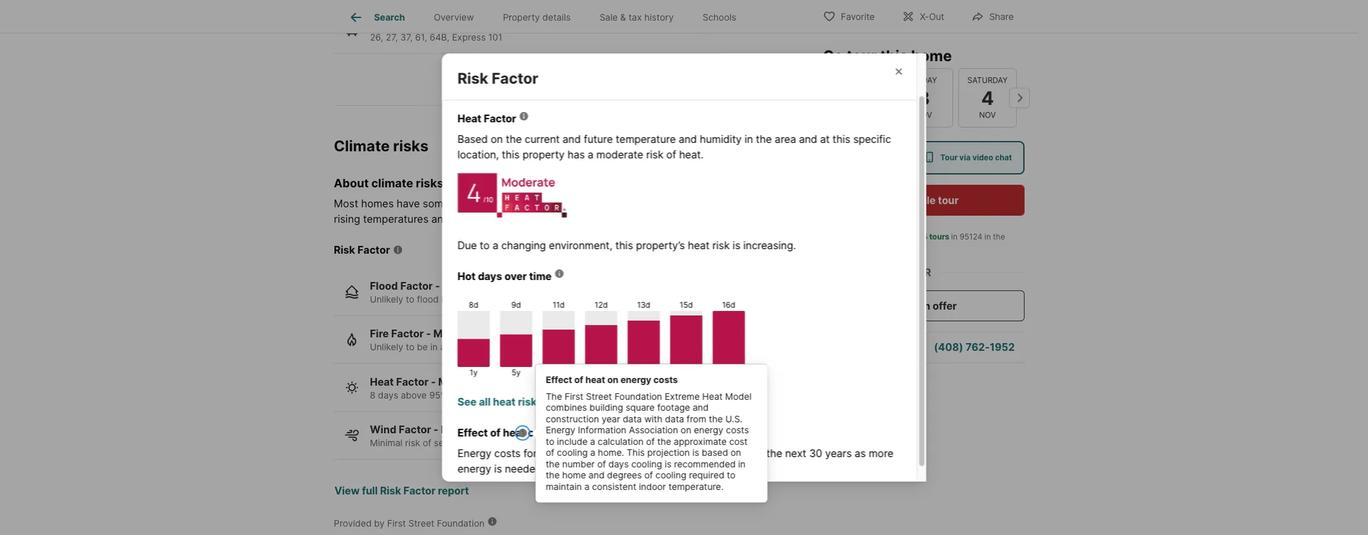 Task type: locate. For each thing, give the bounding box(es) containing it.
be left wildfire
[[417, 342, 428, 353]]

first down view full risk factor report button
[[387, 519, 406, 530]]

0 vertical spatial risks
[[393, 137, 429, 155]]

minimal inside fire factor - minimal unlikely to be in a wildfire in next 30 years
[[433, 328, 473, 341]]

0 horizontal spatial by
[[374, 519, 385, 530]]

0 horizontal spatial energy
[[457, 447, 491, 460]]

minimal inside flood factor - minimal unlikely to flood in next 30 years
[[443, 280, 482, 293]]

0 vertical spatial may
[[593, 198, 614, 210]]

30 inside % over the next 30 years as more energy is needed to maintain a consistent indoor temperature.
[[809, 447, 822, 460]]

and down number
[[589, 470, 605, 481]]

in inside "effect of heat on energy costs the first street foundation extreme heat model combines building square footage and construction year data with data from the u.s. energy information association on energy costs to include a calculation of the approximate cost of cooling a home. this projection is based on the number of days cooling is recommended in the home and degrees of cooling required to maintain a consistent indoor temperature."
[[738, 459, 746, 470]]

by down approximate
[[696, 447, 708, 460]]

indoor down degrees
[[639, 481, 666, 492]]

home inside "effect of heat on energy costs the first street foundation extreme heat model combines building square footage and construction year data with data from the u.s. energy information association on energy costs to include a calculation of the approximate cost of cooling a home. this projection is based on the number of days cooling is recommended in the home and degrees of cooling required to maintain a consistent indoor temperature."
[[562, 470, 586, 481]]

- inside wind factor - minimal minimal risk of severe winds over next 30 years
[[434, 424, 439, 437]]

30 left as
[[809, 447, 822, 460]]

next up needed in the bottom left of the page
[[514, 438, 532, 449]]

flood inside flood factor - minimal unlikely to flood in next 30 years
[[370, 280, 398, 293]]

a left the home.
[[590, 448, 596, 459]]

based on the current and future temperature and humidity in the area and at this specific location, this property has
[[457, 133, 891, 161]]

costs up cost
[[726, 425, 749, 436]]

street
[[586, 391, 612, 402], [409, 519, 435, 530]]

schedule tour
[[889, 194, 959, 207]]

2 vertical spatial home
[[562, 470, 586, 481]]

may inside most homes have some risk of natural disasters, and may be impacted by climate change due to rising temperatures and sea levels.
[[593, 198, 614, 210]]

1 horizontal spatial nov
[[979, 111, 996, 120]]

is inside % over the next 30 years as more energy is needed to maintain a consistent indoor temperature.
[[494, 463, 502, 475]]

effect down the see
[[457, 427, 488, 439]]

sale
[[600, 12, 618, 23]]

over
[[504, 270, 527, 283], [493, 438, 511, 449], [742, 447, 763, 460]]

0 vertical spatial temperature.
[[698, 463, 760, 475]]

the right needed in the bottom left of the page
[[546, 470, 560, 481]]

1 vertical spatial temperature.
[[669, 481, 724, 492]]

flood up fire
[[370, 280, 398, 293]]

option
[[823, 141, 914, 175]]

energy up report at the bottom of page
[[457, 447, 491, 460]]

and down some
[[432, 213, 450, 226]]

heat up for on the bottom of page
[[503, 427, 525, 439]]

specific
[[853, 133, 891, 146]]

nov inside "friday 3 nov"
[[916, 111, 932, 120]]

1952
[[990, 341, 1015, 354]]

1 vertical spatial may
[[629, 447, 649, 460]]

unlikely down fire
[[370, 342, 403, 353]]

data
[[539, 396, 562, 408], [623, 414, 642, 425], [665, 414, 684, 425]]

tour via video chat
[[941, 153, 1012, 162]]

tab list containing search
[[334, 0, 761, 33]]

foundation inside "effect of heat on energy costs the first street foundation extreme heat model combines building square footage and construction year data with data from the u.s. energy information association on energy costs to include a calculation of the approximate cost of cooling a home. this projection is based on the number of days cooling is recommended in the home and degrees of cooling required to maintain a consistent indoor temperature."
[[615, 391, 662, 402]]

model
[[725, 391, 752, 402]]

foundation
[[615, 391, 662, 402], [437, 519, 485, 530]]

extreme
[[665, 391, 700, 402]]

risk factor inside dialog
[[457, 69, 538, 87]]

risk factor down '101'
[[457, 69, 538, 87]]

1 vertical spatial indoor
[[639, 481, 666, 492]]

30 down hot
[[472, 294, 484, 305]]

risk inside wind factor - minimal minimal risk of severe winds over next 30 years
[[405, 438, 420, 449]]

1 vertical spatial risk factor
[[334, 244, 390, 257]]

of left the severe
[[423, 438, 431, 449]]

risk factor down rising
[[334, 244, 390, 257]]

1 horizontal spatial flood
[[502, 66, 526, 77]]

1 vertical spatial street
[[409, 519, 435, 530]]

out
[[929, 11, 944, 22]]

of right for on the bottom of page
[[546, 448, 555, 459]]

heat factor - moderate 8 days above 95° expected this year, 16 days in 30 years
[[370, 376, 613, 401]]

favorite button
[[812, 3, 886, 29]]

1 unlikely from the top
[[370, 294, 403, 305]]

1 vertical spatial energy
[[457, 447, 491, 460]]

0 vertical spatial consistent
[[610, 463, 661, 475]]

factor up above
[[396, 376, 429, 389]]

years inside flood factor - minimal unlikely to flood in next 30 years
[[486, 294, 510, 305]]

this down x-out button
[[880, 46, 908, 64]]

1 horizontal spatial may
[[629, 447, 649, 460]]

heat for heat factor - moderate 8 days above 95° expected this year, 16 days in 30 years
[[370, 376, 394, 389]]

- inside fire factor - minimal unlikely to be in a wildfire in next 30 years
[[426, 328, 431, 341]]

indoor
[[664, 463, 695, 475], [639, 481, 666, 492]]

0 vertical spatial be
[[616, 198, 629, 210]]

of left heat.
[[666, 149, 676, 161]]

severe
[[434, 438, 462, 449]]

energy inside % over the next 30 years as more energy is needed to maintain a consistent indoor temperature.
[[457, 463, 491, 475]]

climate up homes
[[371, 177, 413, 191]]

12d
[[595, 301, 608, 310]]

heat up based
[[457, 113, 481, 125]]

consistent down degrees
[[592, 481, 637, 492]]

risk down express
[[457, 69, 488, 87]]

to inside flood factor - minimal unlikely to flood in next 30 years
[[406, 294, 415, 305]]

30 inside heat factor - moderate 8 days above 95° expected this year, 16 days in 30 years
[[576, 390, 587, 401]]

heat inside "effect of heat on energy costs the first street foundation extreme heat model combines building square footage and construction year data with data from the u.s. energy information association on energy costs to include a calculation of the approximate cost of cooling a home. this projection is based on the number of days cooling is recommended in the home and degrees of cooling required to maintain a consistent indoor temperature."
[[586, 375, 605, 386]]

street inside "effect of heat on energy costs the first street foundation extreme heat model combines building square footage and construction year data with data from the u.s. energy information association on energy costs to include a calculation of the approximate cost of cooling a home. this projection is based on the number of days cooling is recommended in the home and degrees of cooling required to maintain a consistent indoor temperature."
[[586, 391, 612, 402]]

heat right all
[[493, 396, 515, 408]]

factor left report at the bottom of page
[[404, 485, 436, 498]]

energy
[[621, 375, 652, 386], [694, 425, 724, 436], [543, 427, 578, 439], [457, 463, 491, 475]]

the
[[506, 133, 522, 146], [756, 133, 772, 146], [993, 232, 1005, 242], [709, 414, 723, 425], [657, 436, 671, 447], [766, 447, 782, 460], [546, 459, 560, 470], [546, 470, 560, 481]]

indoor inside % over the next 30 years as more energy is needed to maintain a consistent indoor temperature.
[[664, 463, 695, 475]]

a inside fire factor - minimal unlikely to be in a wildfire in next 30 years
[[440, 342, 446, 353]]

0 vertical spatial energy
[[546, 425, 576, 436]]

of inside wind factor - minimal minimal risk of severe winds over next 30 years
[[423, 438, 431, 449]]

in
[[744, 133, 753, 146], [951, 232, 958, 242], [985, 232, 991, 242], [441, 294, 449, 305], [430, 342, 438, 353], [482, 342, 489, 353], [566, 390, 573, 401], [738, 459, 746, 470]]

in inside the based on the current and future temperature and humidity in the area and at this specific location, this property has
[[744, 133, 753, 146]]

by right impacted
[[680, 198, 692, 210]]

11d
[[553, 301, 565, 310]]

0 horizontal spatial first
[[387, 519, 406, 530]]

next right wildfire
[[492, 342, 510, 353]]

over right winds
[[493, 438, 511, 449]]

1 horizontal spatial climate
[[695, 198, 730, 210]]

1 vertical spatial tour
[[938, 194, 959, 207]]

1 horizontal spatial tour
[[938, 194, 959, 207]]

is down projection
[[665, 459, 672, 470]]

tour right schedule
[[938, 194, 959, 207]]

days down agents
[[880, 244, 897, 253]]

next inside fire factor - minimal unlikely to be in a wildfire in next 30 years
[[492, 342, 510, 353]]

details
[[543, 12, 571, 23]]

levels.
[[473, 213, 503, 226]]

%
[[731, 447, 739, 460]]

on down the from on the right bottom of the page
[[681, 425, 692, 436]]

this
[[880, 46, 908, 64], [833, 133, 850, 146], [502, 149, 519, 161], [615, 239, 633, 252], [490, 390, 505, 401], [578, 447, 596, 460]]

go tour this home
[[823, 46, 952, 64]]

2 horizontal spatial by
[[696, 447, 708, 460]]

0 horizontal spatial data
[[539, 396, 562, 408]]

climate left change
[[695, 198, 730, 210]]

nov inside "saturday 4 nov"
[[979, 111, 996, 120]]

of inside most homes have some risk of natural disasters, and may be impacted by climate change due to rising temperatures and sea levels.
[[473, 198, 482, 210]]

heat inside heat factor - moderate 8 days above 95° expected this year, 16 days in 30 years
[[370, 376, 394, 389]]

see all heat risk data on riskfactor.com
[[457, 396, 652, 408]]

factor right fire
[[391, 328, 424, 341]]

years up '16'
[[527, 342, 550, 353]]

1 horizontal spatial effect
[[546, 375, 572, 386]]

0 horizontal spatial risk
[[334, 244, 355, 257]]

1 vertical spatial flood
[[370, 280, 398, 293]]

- inside flood factor - minimal unlikely to flood in next 30 years
[[435, 280, 440, 293]]

risks
[[393, 137, 429, 155], [416, 177, 444, 191]]

friday 3 nov
[[911, 76, 937, 120]]

1 horizontal spatial risk
[[380, 485, 401, 498]]

1 horizontal spatial by
[[680, 198, 692, 210]]

tour via video chat option
[[914, 141, 1025, 175]]

the right 95124 in the right of the page
[[993, 232, 1005, 242]]

sale & tax history tab
[[585, 2, 688, 33]]

in right tours
[[951, 232, 958, 242]]

unlikely inside fire factor - minimal unlikely to be in a wildfire in next 30 years
[[370, 342, 403, 353]]

minimal for wind factor - minimal
[[441, 424, 481, 437]]

years inside heat factor - moderate 8 days above 95° expected this year, 16 days in 30 years
[[590, 390, 613, 401]]

by inside risk factor dialog
[[696, 447, 708, 460]]

x-out button
[[891, 3, 955, 29]]

years inside fire factor - minimal unlikely to be in a wildfire in next 30 years
[[527, 342, 550, 353]]

30y
[[722, 368, 736, 378]]

be left impacted
[[616, 198, 629, 210]]

first up combines
[[565, 391, 584, 402]]

-
[[435, 280, 440, 293], [426, 328, 431, 341], [431, 376, 436, 389], [434, 424, 439, 437]]

1 horizontal spatial risk factor
[[457, 69, 538, 87]]

a down the home.
[[601, 463, 607, 475]]

1 vertical spatial be
[[417, 342, 428, 353]]

factor up flood
[[400, 280, 433, 293]]

temperature
[[616, 133, 676, 146]]

30 inside wind factor - minimal minimal risk of severe winds over next 30 years
[[535, 438, 546, 449]]

all
[[479, 396, 490, 408]]

in inside heat factor - moderate 8 days above 95° expected this year, 16 days in 30 years
[[566, 390, 573, 401]]

tour right go
[[847, 46, 877, 64]]

by right provided
[[374, 519, 385, 530]]

property's
[[636, 239, 685, 252]]

environment,
[[549, 239, 612, 252]]

years down construction at the bottom left of the page
[[549, 438, 572, 449]]

minimal up wildfire
[[433, 328, 473, 341]]

2 unlikely from the top
[[370, 342, 403, 353]]

home
[[911, 46, 952, 64], [599, 447, 626, 460], [562, 470, 586, 481]]

0 vertical spatial by
[[680, 198, 692, 210]]

has
[[567, 149, 585, 161]]

wind
[[370, 424, 396, 437]]

by inside most homes have some risk of natural disasters, and may be impacted by climate change due to rising temperatures and sea levels.
[[680, 198, 692, 210]]

foundation down report at the bottom of page
[[437, 519, 485, 530]]

1 horizontal spatial first
[[565, 391, 584, 402]]

nov for 3
[[916, 111, 932, 120]]

nov
[[916, 111, 932, 120], [979, 111, 996, 120]]

0 horizontal spatial tour
[[847, 46, 877, 64]]

years up building
[[590, 390, 613, 401]]

include
[[557, 436, 588, 447]]

- inside heat factor - moderate 8 days above 95° expected this year, 16 days in 30 years
[[431, 376, 436, 389]]

a
[[588, 149, 593, 161], [492, 239, 498, 252], [440, 342, 446, 353], [590, 436, 595, 447], [590, 448, 596, 459], [601, 463, 607, 475], [585, 481, 590, 492]]

0 horizontal spatial home
[[562, 470, 586, 481]]

1 vertical spatial home
[[599, 447, 626, 460]]

1 nov from the left
[[916, 111, 932, 120]]

and up heat.
[[679, 133, 697, 146]]

0 vertical spatial home
[[911, 46, 952, 64]]

risk factor dialog
[[442, 54, 927, 503]]

0 vertical spatial flood
[[502, 66, 526, 77]]

temperature. inside % over the next 30 years as more energy is needed to maintain a consistent indoor temperature.
[[698, 463, 760, 475]]

overview
[[434, 12, 474, 23]]

view full risk factor report button
[[334, 476, 470, 507]]

risk inside button
[[380, 485, 401, 498]]

0 horizontal spatial climate
[[371, 177, 413, 191]]

search link
[[348, 10, 405, 25]]

0 vertical spatial street
[[586, 391, 612, 402]]

0 vertical spatial foundation
[[615, 391, 662, 402]]

1 horizontal spatial data
[[623, 414, 642, 425]]

disasters,
[[522, 198, 569, 210]]

2 horizontal spatial home
[[911, 46, 952, 64]]

0 vertical spatial tour
[[847, 46, 877, 64]]

saturday
[[968, 76, 1008, 85]]

heat up riskfactor.com
[[586, 375, 605, 386]]

be inside fire factor - minimal unlikely to be in a wildfire in next 30 years
[[417, 342, 428, 353]]

is
[[732, 239, 740, 252], [693, 448, 699, 459], [665, 459, 672, 470], [494, 463, 502, 475]]

about climate risks
[[334, 177, 444, 191]]

2 vertical spatial heat
[[702, 391, 723, 402]]

effect inside "effect of heat on energy costs the first street foundation extreme heat model combines building square footage and construction year data with data from the u.s. energy information association on energy costs to include a calculation of the approximate cost of cooling a home. this projection is based on the number of days cooling is recommended in the home and degrees of cooling required to maintain a consistent indoor temperature."
[[546, 375, 572, 386]]

data down footage on the bottom of page
[[665, 414, 684, 425]]

0 horizontal spatial be
[[417, 342, 428, 353]]

a left wildfire
[[440, 342, 446, 353]]

2 vertical spatial risk
[[380, 485, 401, 498]]

share button
[[961, 3, 1025, 29]]

the right for on the bottom of page
[[546, 459, 560, 470]]

redfin agents led 75 tours in 95124
[[853, 232, 983, 242]]

temperature.
[[698, 463, 760, 475], [669, 481, 724, 492]]

0 vertical spatial effect
[[546, 375, 572, 386]]

some
[[423, 198, 449, 210]]

1 vertical spatial heat
[[370, 376, 394, 389]]

1 vertical spatial unlikely
[[370, 342, 403, 353]]

this left year,
[[490, 390, 505, 401]]

0 horizontal spatial flood
[[370, 280, 398, 293]]

16.6
[[711, 447, 731, 460]]

flood tab
[[460, 56, 568, 88]]

0 vertical spatial heat
[[457, 113, 481, 125]]

0 vertical spatial risk factor
[[457, 69, 538, 87]]

data down 'square'
[[623, 414, 642, 425]]

1 horizontal spatial home
[[599, 447, 626, 460]]

0 horizontal spatial foundation
[[437, 519, 485, 530]]

- up the severe
[[434, 424, 439, 437]]

risks up about climate risks
[[393, 137, 429, 155]]

unlikely up fire
[[370, 294, 403, 305]]

to inside % over the next 30 years as more energy is needed to maintain a consistent indoor temperature.
[[544, 463, 554, 475]]

consistent inside "effect of heat on energy costs the first street foundation extreme heat model combines building square footage and construction year data with data from the u.s. energy information association on energy costs to include a calculation of the approximate cost of cooling a home. this projection is based on the number of days cooling is recommended in the home and degrees of cooling required to maintain a consistent indoor temperature."
[[592, 481, 637, 492]]

year,
[[508, 390, 528, 401]]

maintain inside % over the next 30 years as more energy is needed to maintain a consistent indoor temperature.
[[557, 463, 599, 475]]

over inside wind factor - minimal minimal risk of severe winds over next 30 years
[[493, 438, 511, 449]]

0 horizontal spatial effect
[[457, 427, 488, 439]]

- up 95°
[[431, 376, 436, 389]]

flood inside tab
[[502, 66, 526, 77]]

2 horizontal spatial risk
[[457, 69, 488, 87]]

tax
[[629, 12, 642, 23]]

tab list
[[334, 0, 761, 33]]

risk right full
[[380, 485, 401, 498]]

transit
[[370, 18, 405, 30]]

indoor inside "effect of heat on energy costs the first street foundation extreme heat model combines building square footage and construction year data with data from the u.s. energy information association on energy costs to include a calculation of the approximate cost of cooling a home. this projection is based on the number of days cooling is recommended in the home and degrees of cooling required to maintain a consistent indoor temperature."
[[639, 481, 666, 492]]

0 horizontal spatial may
[[593, 198, 614, 210]]

next image
[[1009, 88, 1030, 108]]

15d
[[680, 301, 693, 310]]

1 vertical spatial climate
[[695, 198, 730, 210]]

at
[[820, 133, 830, 146]]

minimal up the severe
[[441, 424, 481, 437]]

1 vertical spatial risk
[[334, 244, 355, 257]]

16d
[[722, 301, 735, 310]]

1 horizontal spatial heat
[[457, 113, 481, 125]]

1 vertical spatial by
[[696, 447, 708, 460]]

climate
[[334, 137, 390, 155]]

minimal for flood factor - minimal
[[443, 280, 482, 293]]

factor
[[491, 69, 538, 87], [484, 113, 516, 125], [358, 244, 390, 257], [400, 280, 433, 293], [391, 328, 424, 341], [396, 376, 429, 389], [399, 424, 431, 437], [404, 485, 436, 498]]

2 nov from the left
[[979, 111, 996, 120]]

footage
[[657, 402, 690, 413]]

1 vertical spatial effect
[[457, 427, 488, 439]]

more
[[869, 447, 893, 460]]

0 vertical spatial indoor
[[664, 463, 695, 475]]

see all heat risk data on riskfactor.com link
[[457, 389, 901, 410]]

1 horizontal spatial be
[[616, 198, 629, 210]]

0 horizontal spatial street
[[409, 519, 435, 530]]

may down calculation
[[629, 447, 649, 460]]

the right %
[[766, 447, 782, 460]]

start
[[891, 300, 916, 312]]

0 vertical spatial risk
[[457, 69, 488, 87]]

tour inside "button"
[[938, 194, 959, 207]]

0 horizontal spatial heat
[[370, 376, 394, 389]]

consistent down this
[[610, 463, 661, 475]]

1 vertical spatial foundation
[[437, 519, 485, 530]]

indoor down increase
[[664, 463, 695, 475]]

years left 9d
[[486, 294, 510, 305]]

home.
[[598, 448, 624, 459]]

for
[[523, 447, 537, 460]]

to inside fire factor - minimal unlikely to be in a wildfire in next 30 years
[[406, 342, 415, 353]]

9d
[[511, 301, 521, 310]]

number
[[562, 459, 595, 470]]

x-
[[920, 11, 929, 22]]

natural
[[485, 198, 519, 210]]

0 vertical spatial climate
[[371, 177, 413, 191]]

heat for see all heat risk data on riskfactor.com
[[493, 396, 515, 408]]

energy up include
[[546, 425, 576, 436]]

heat factor score logo image
[[457, 163, 567, 218]]

risks up some
[[416, 177, 444, 191]]

flood down '101'
[[502, 66, 526, 77]]

1 horizontal spatial street
[[586, 391, 612, 402]]

view full risk factor report
[[335, 485, 469, 498]]

2 horizontal spatial heat
[[702, 391, 723, 402]]

u.s.
[[726, 414, 743, 425]]

None button
[[895, 68, 953, 128], [958, 68, 1017, 128], [895, 68, 953, 128], [958, 68, 1017, 128]]

costs left 25y
[[654, 375, 678, 386]]

0 vertical spatial unlikely
[[370, 294, 403, 305]]

heat for effect of heat on energy costs
[[503, 427, 525, 439]]

and
[[562, 133, 581, 146], [679, 133, 697, 146], [799, 133, 817, 146], [572, 198, 590, 210], [432, 213, 450, 226], [693, 402, 709, 413], [589, 470, 605, 481]]

8d
[[469, 301, 478, 310]]

this down include
[[578, 447, 596, 460]]

in right humidity
[[744, 133, 753, 146]]

energy down winds
[[457, 463, 491, 475]]

costs up energy costs for cooling this home may increase by 16.6
[[580, 427, 608, 439]]

property details
[[503, 12, 571, 23]]

1 vertical spatial consistent
[[592, 481, 637, 492]]

0 horizontal spatial nov
[[916, 111, 932, 120]]

consistent inside % over the next 30 years as more energy is needed to maintain a consistent indoor temperature.
[[610, 463, 661, 475]]

1 horizontal spatial foundation
[[615, 391, 662, 402]]

climate inside most homes have some risk of natural disasters, and may be impacted by climate change due to rising temperatures and sea levels.
[[695, 198, 730, 210]]

1 vertical spatial maintain
[[546, 481, 582, 492]]

1 horizontal spatial energy
[[546, 425, 576, 436]]

unlikely inside flood factor - minimal unlikely to flood in next 30 years
[[370, 294, 403, 305]]

0 vertical spatial first
[[565, 391, 584, 402]]

0 vertical spatial maintain
[[557, 463, 599, 475]]



Task type: describe. For each thing, give the bounding box(es) containing it.
have
[[397, 198, 420, 210]]

schedule
[[889, 194, 936, 207]]

minimal down wind at the bottom of the page
[[370, 438, 403, 449]]

heat for heat factor
[[457, 113, 481, 125]]

costs up needed in the bottom left of the page
[[494, 447, 520, 460]]

heat inside "effect of heat on energy costs the first street foundation extreme heat model combines building square footage and construction year data with data from the u.s. energy information association on energy costs to include a calculation of the approximate cost of cooling a home. this projection is based on the number of days cooling is recommended in the home and degrees of cooling required to maintain a consistent indoor temperature."
[[702, 391, 723, 402]]

property
[[503, 12, 540, 23]]

risk inside most homes have some risk of natural disasters, and may be impacted by climate change due to rising temperatures and sea levels.
[[452, 198, 470, 210]]

saturday 4 nov
[[968, 76, 1008, 120]]

most homes have some risk of natural disasters, and may be impacted by climate change due to rising temperatures and sea levels.
[[334, 198, 803, 226]]

61,
[[415, 32, 427, 43]]

tour for go
[[847, 46, 877, 64]]

based
[[457, 133, 488, 146]]

risk factor element
[[457, 54, 554, 88]]

75
[[918, 232, 928, 242]]

energy costs for cooling this home may increase by 16.6
[[457, 447, 731, 460]]

due
[[772, 198, 790, 210]]

a down number
[[585, 481, 590, 492]]

and up has
[[562, 133, 581, 146]]

tours
[[930, 232, 950, 242]]

square
[[626, 402, 655, 413]]

factor inside heat factor - moderate 8 days above 95° expected this year, 16 days in 30 years
[[396, 376, 429, 389]]

of right degrees
[[645, 470, 653, 481]]

property
[[522, 149, 564, 161]]

due
[[457, 239, 477, 252]]

provided
[[334, 519, 372, 530]]

history
[[645, 12, 674, 23]]

the left "current"
[[506, 133, 522, 146]]

property details tab
[[489, 2, 585, 33]]

95124
[[960, 232, 983, 242]]

of down all
[[490, 427, 500, 439]]

flood for flood factor - minimal unlikely to flood in next 30 years
[[370, 280, 398, 293]]

start an offer button
[[823, 291, 1025, 322]]

10y
[[552, 368, 565, 378]]

over left time in the bottom left of the page
[[504, 270, 527, 283]]

next inside flood factor - minimal unlikely to flood in next 30 years
[[451, 294, 470, 305]]

in the last 30 days
[[853, 232, 1007, 253]]

x-out
[[920, 11, 944, 22]]

and up the from on the right bottom of the page
[[693, 402, 709, 413]]

future
[[584, 133, 613, 146]]

association
[[629, 425, 678, 436]]

first inside "effect of heat on energy costs the first street foundation extreme heat model combines building square footage and construction year data with data from the u.s. energy information association on energy costs to include a calculation of the approximate cost of cooling a home. this projection is based on the number of days cooling is recommended in the home and degrees of cooling required to maintain a consistent indoor temperature."
[[565, 391, 584, 402]]

schedule tour button
[[823, 185, 1025, 216]]

climate risks
[[334, 137, 429, 155]]

to inside most homes have some risk of natural disasters, and may be impacted by climate change due to rising temperatures and sea levels.
[[793, 198, 803, 210]]

factor up based
[[484, 113, 516, 125]]

energy down construction at the bottom left of the page
[[543, 427, 578, 439]]

next inside wind factor - minimal minimal risk of severe winds over next 30 years
[[514, 438, 532, 449]]

762-
[[966, 341, 990, 354]]

1 vertical spatial first
[[387, 519, 406, 530]]

on right 15y
[[607, 375, 619, 386]]

energy inside "effect of heat on energy costs the first street foundation extreme heat model combines building square footage and construction year data with data from the u.s. energy information association on energy costs to include a calculation of the approximate cost of cooling a home. this projection is based on the number of days cooling is recommended in the home and degrees of cooling required to maintain a consistent indoor temperature."
[[546, 425, 576, 436]]

riskfactor.com
[[579, 396, 652, 408]]

this inside heat factor - moderate 8 days above 95° expected this year, 16 days in 30 years
[[490, 390, 505, 401]]

3
[[918, 87, 930, 109]]

nov for 4
[[979, 111, 996, 120]]

5y
[[511, 368, 520, 378]]

maintain inside "effect of heat on energy costs the first street foundation extreme heat model combines building square footage and construction year data with data from the u.s. energy information association on energy costs to include a calculation of the approximate cost of cooling a home. this projection is based on the number of days cooling is recommended in the home and degrees of cooling required to maintain a consistent indoor temperature."
[[546, 481, 582, 492]]

changing
[[501, 239, 546, 252]]

agents
[[878, 232, 903, 242]]

risk inside dialog
[[457, 69, 488, 87]]

risk left increasing.
[[712, 239, 730, 252]]

factor down '101'
[[491, 69, 538, 87]]

heat.
[[679, 149, 704, 161]]

% over the next 30 years as more energy is needed to maintain a consistent indoor temperature.
[[457, 447, 893, 475]]

30 inside 'in the last 30 days'
[[868, 244, 878, 253]]

unlikely for fire
[[370, 342, 403, 353]]

27,
[[386, 32, 398, 43]]

change
[[733, 198, 769, 210]]

this left property's
[[615, 239, 633, 252]]

30 inside flood factor - minimal unlikely to flood in next 30 years
[[472, 294, 484, 305]]

effect of heat on energy costs
[[457, 427, 608, 439]]

on right the
[[564, 396, 577, 408]]

- for flood
[[435, 280, 440, 293]]

2 vertical spatial by
[[374, 519, 385, 530]]

is down approximate
[[693, 448, 699, 459]]

due to a changing environment, this property's heat risk is increasing.
[[457, 239, 796, 252]]

days right hot
[[478, 270, 502, 283]]

energy up approximate
[[694, 425, 724, 436]]

a inside % over the next 30 years as more energy is needed to maintain a consistent indoor temperature.
[[601, 463, 607, 475]]

tour
[[941, 153, 958, 162]]

factor inside flood factor - minimal unlikely to flood in next 30 years
[[400, 280, 433, 293]]

on up for on the bottom of page
[[528, 427, 540, 439]]

overview tab
[[419, 2, 489, 33]]

video
[[973, 153, 994, 162]]

express
[[452, 32, 486, 43]]

schools
[[703, 12, 737, 23]]

effect for effect of heat on energy costs
[[457, 427, 488, 439]]

26,
[[370, 32, 383, 43]]

95°
[[429, 390, 445, 401]]

hot days over time
[[457, 270, 551, 283]]

a down levels.
[[492, 239, 498, 252]]

rising
[[334, 213, 360, 226]]

may inside risk factor dialog
[[629, 447, 649, 460]]

years inside wind factor - minimal minimal risk of severe winds over next 30 years
[[549, 438, 572, 449]]

factor inside button
[[404, 485, 436, 498]]

wind factor - minimal minimal risk of severe winds over next 30 years
[[370, 424, 572, 449]]

most
[[334, 198, 358, 210]]

projection
[[647, 448, 690, 459]]

tour via video chat list box
[[823, 141, 1025, 175]]

schools tab
[[688, 2, 751, 33]]

start an offer
[[891, 300, 957, 312]]

on down cost
[[731, 448, 741, 459]]

energy up 'square'
[[621, 375, 652, 386]]

days inside "effect of heat on energy costs the first street foundation extreme heat model combines building square footage and construction year data with data from the u.s. energy information association on energy costs to include a calculation of the approximate cost of cooling a home. this projection is based on the number of days cooling is recommended in the home and degrees of cooling required to maintain a consistent indoor temperature."
[[609, 459, 629, 470]]

unlikely for flood
[[370, 294, 403, 305]]

redfin
[[853, 232, 876, 242]]

- for fire
[[426, 328, 431, 341]]

&
[[620, 12, 626, 23]]

be inside most homes have some risk of natural disasters, and may be impacted by climate change due to rising temperatures and sea levels.
[[616, 198, 629, 210]]

the inside % over the next 30 years as more energy is needed to maintain a consistent indoor temperature.
[[766, 447, 782, 460]]

heat right property's
[[688, 239, 709, 252]]

hot
[[457, 270, 475, 283]]

degrees
[[607, 470, 642, 481]]

on inside the based on the current and future temperature and humidity in the area and at this specific location, this property has
[[491, 133, 503, 146]]

tour for schedule
[[938, 194, 959, 207]]

information
[[578, 425, 627, 436]]

flood
[[417, 294, 439, 305]]

full
[[362, 485, 378, 498]]

over inside % over the next 30 years as more energy is needed to maintain a consistent indoor temperature.
[[742, 447, 763, 460]]

factor inside wind factor - minimal minimal risk of severe winds over next 30 years
[[399, 424, 431, 437]]

via
[[960, 153, 971, 162]]

flood factor - minimal unlikely to flood in next 30 years
[[370, 280, 510, 305]]

13d
[[637, 301, 650, 310]]

in inside 'in the last 30 days'
[[985, 232, 991, 242]]

this right location,
[[502, 149, 519, 161]]

expected
[[447, 390, 487, 401]]

days right 8
[[378, 390, 398, 401]]

risk left the
[[518, 396, 537, 408]]

(408) 762-1952 link
[[934, 341, 1015, 354]]

the left area
[[756, 133, 772, 146]]

above
[[401, 390, 427, 401]]

days inside 'in the last 30 days'
[[880, 244, 897, 253]]

minimal for fire factor - minimal
[[433, 328, 473, 341]]

flood for flood
[[502, 66, 526, 77]]

this right at
[[833, 133, 850, 146]]

in inside flood factor - minimal unlikely to flood in next 30 years
[[441, 294, 449, 305]]

the inside 'in the last 30 days'
[[993, 232, 1005, 242]]

next inside % over the next 30 years as more energy is needed to maintain a consistent indoor temperature.
[[785, 447, 806, 460]]

risk down temperature
[[646, 149, 663, 161]]

factor inside fire factor - minimal unlikely to be in a wildfire in next 30 years
[[391, 328, 424, 341]]

2 horizontal spatial data
[[665, 414, 684, 425]]

a right has
[[588, 149, 593, 161]]

in left wildfire
[[430, 342, 438, 353]]

days right '16'
[[543, 390, 563, 401]]

- for wind
[[434, 424, 439, 437]]

and right disasters,
[[572, 198, 590, 210]]

heat for effect of heat on energy costs the first street foundation extreme heat model combines building square footage and construction year data with data from the u.s. energy information association on energy costs to include a calculation of the approximate cost of cooling a home. this projection is based on the number of days cooling is recommended in the home and degrees of cooling required to maintain a consistent indoor temperature.
[[586, 375, 605, 386]]

101
[[488, 32, 502, 43]]

of down association
[[646, 436, 655, 447]]

the up projection
[[657, 436, 671, 447]]

temperature. inside "effect of heat on energy costs the first street foundation extreme heat model combines building square footage and construction year data with data from the u.s. energy information association on energy costs to include a calculation of the approximate cost of cooling a home. this projection is based on the number of days cooling is recommended in the home and degrees of cooling required to maintain a consistent indoor temperature."
[[669, 481, 724, 492]]

is left increasing.
[[732, 239, 740, 252]]

led
[[905, 232, 917, 242]]

the left u.s. at the right of the page
[[709, 414, 723, 425]]

location,
[[457, 149, 499, 161]]

increasing.
[[743, 239, 796, 252]]

search
[[374, 12, 405, 23]]

and left at
[[799, 133, 817, 146]]

required
[[689, 470, 725, 481]]

30 inside fire factor - minimal unlikely to be in a wildfire in next 30 years
[[513, 342, 524, 353]]

moderate
[[438, 376, 487, 389]]

previous image
[[818, 88, 839, 108]]

construction
[[546, 414, 599, 425]]

years inside % over the next 30 years as more energy is needed to maintain a consistent indoor temperature.
[[825, 447, 852, 460]]

friday
[[911, 76, 937, 85]]

16
[[531, 390, 541, 401]]

provided by first street foundation
[[334, 519, 485, 530]]

factor down temperatures
[[358, 244, 390, 257]]

a up energy costs for cooling this home may increase by 16.6
[[590, 436, 595, 447]]

1 vertical spatial risks
[[416, 177, 444, 191]]

in right wildfire
[[482, 342, 489, 353]]

favorite
[[841, 11, 875, 22]]

- for heat
[[431, 376, 436, 389]]

0 horizontal spatial risk factor
[[334, 244, 390, 257]]

2 button
[[831, 68, 890, 128]]

of down the home.
[[598, 459, 606, 470]]

of right 10y
[[574, 375, 584, 386]]

offer
[[933, 300, 957, 312]]

effect for effect of heat on energy costs the first street foundation extreme heat model combines building square footage and construction year data with data from the u.s. energy information association on energy costs to include a calculation of the approximate cost of cooling a home. this projection is based on the number of days cooling is recommended in the home and degrees of cooling required to maintain a consistent indoor temperature.
[[546, 375, 572, 386]]

temperatures
[[363, 213, 429, 226]]

fire
[[370, 328, 389, 341]]

8
[[370, 390, 376, 401]]

transit 26, 27, 37, 61, 64b, express 101
[[370, 18, 502, 43]]



Task type: vqa. For each thing, say whether or not it's contained in the screenshot.


